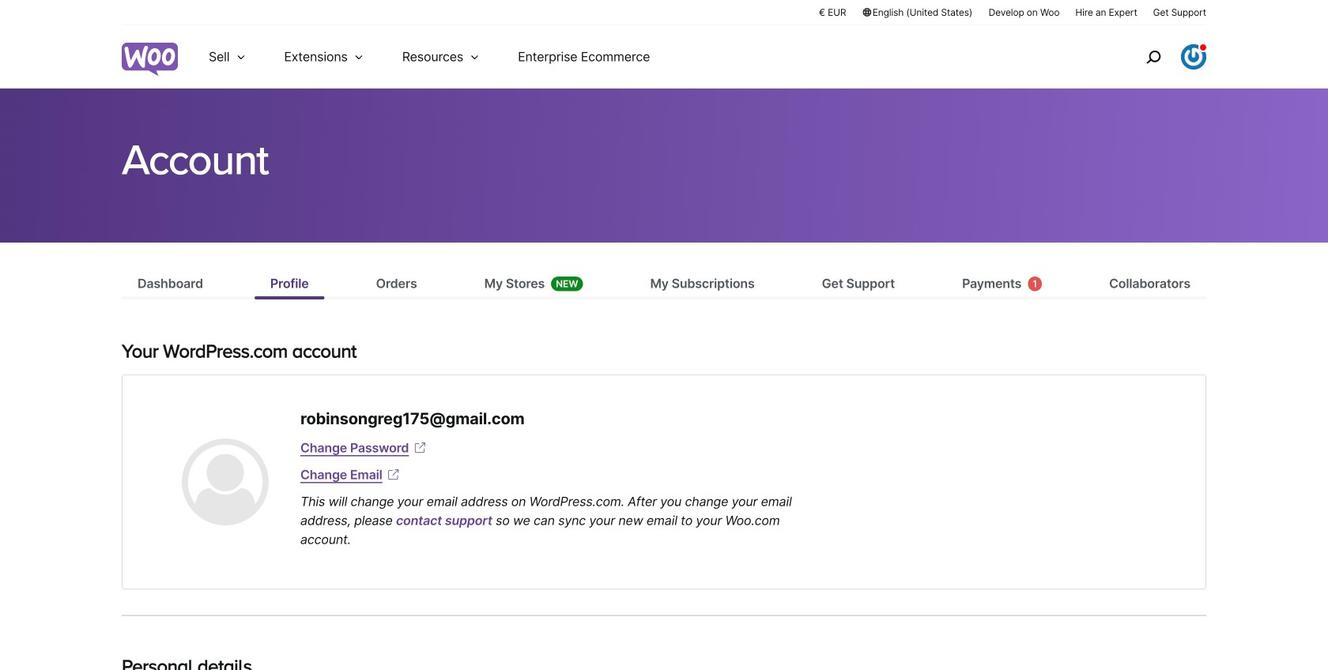 Task type: describe. For each thing, give the bounding box(es) containing it.
open account menu image
[[1181, 44, 1206, 70]]

service navigation menu element
[[1112, 31, 1206, 83]]

gravatar image image
[[182, 439, 269, 526]]

search image
[[1141, 44, 1166, 70]]



Task type: locate. For each thing, give the bounding box(es) containing it.
0 horizontal spatial external link image
[[385, 467, 401, 483]]

0 vertical spatial external link image
[[412, 440, 428, 456]]

external link image
[[412, 440, 428, 456], [385, 467, 401, 483]]

1 horizontal spatial external link image
[[412, 440, 428, 456]]

1 vertical spatial external link image
[[385, 467, 401, 483]]



